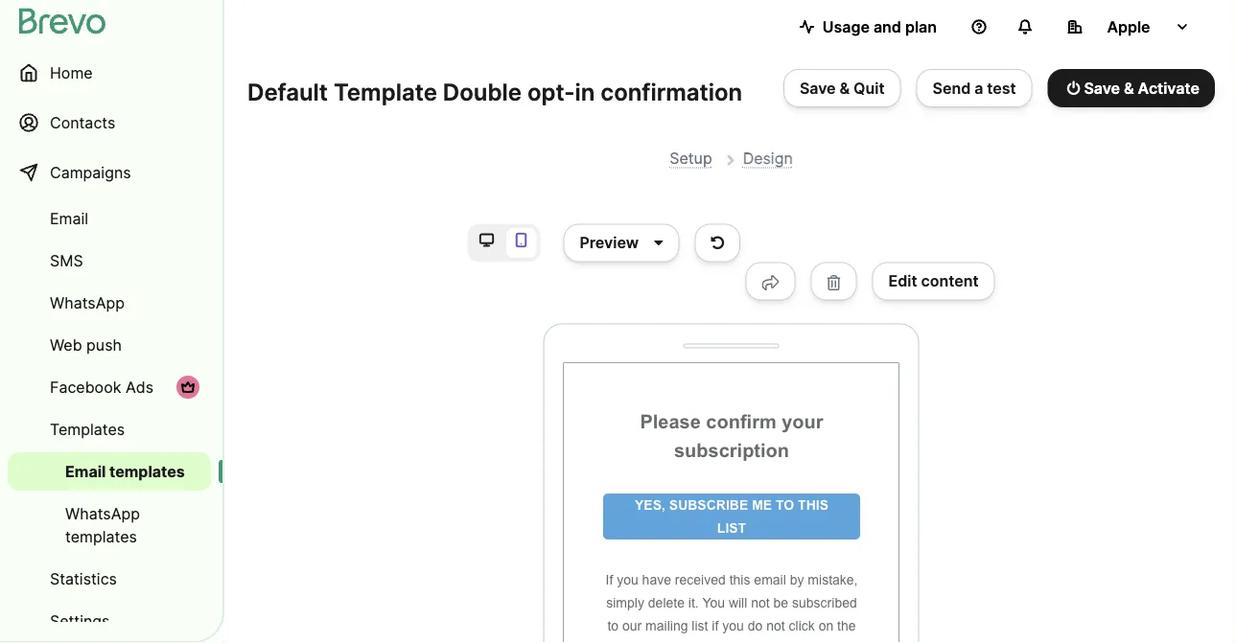 Task type: vqa. For each thing, say whether or not it's contained in the screenshot.
Contacts
yes



Task type: locate. For each thing, give the bounding box(es) containing it.
& for quit
[[840, 79, 850, 97]]

edit
[[889, 272, 918, 291]]

templates down templates link
[[109, 462, 185, 481]]

save left quit
[[800, 79, 836, 97]]

templates inside whatsapp templates
[[65, 528, 137, 546]]

0 horizontal spatial save
[[800, 79, 836, 97]]

web push
[[50, 336, 122, 354]]

& left quit
[[840, 79, 850, 97]]

&
[[840, 79, 850, 97], [1124, 79, 1135, 97]]

1 vertical spatial templates
[[65, 528, 137, 546]]

2 save from the left
[[1084, 79, 1121, 97]]

power off image
[[1067, 81, 1081, 96]]

sms link
[[8, 242, 211, 280]]

whatsapp for whatsapp templates
[[65, 505, 140, 523]]

apple button
[[1052, 8, 1206, 46]]

templates link
[[8, 411, 211, 449]]

whatsapp
[[50, 294, 125, 312], [65, 505, 140, 523]]

contacts
[[50, 113, 115, 132]]

templates inside email templates link
[[109, 462, 185, 481]]

1 & from the left
[[840, 79, 850, 97]]

templates up the "statistics" link
[[65, 528, 137, 546]]

design link
[[743, 149, 793, 168]]

email for email templates
[[65, 462, 106, 481]]

facebook ads link
[[8, 368, 211, 407]]

whatsapp templates link
[[8, 495, 211, 556]]

email down templates
[[65, 462, 106, 481]]

& inside button
[[840, 79, 850, 97]]

whatsapp down email templates link
[[65, 505, 140, 523]]

0 vertical spatial email
[[50, 209, 88, 228]]

home
[[50, 63, 93, 82]]

save & quit
[[800, 79, 885, 97]]

send a test
[[933, 79, 1017, 97]]

save for save & activate
[[1084, 79, 1121, 97]]

1 horizontal spatial save
[[1084, 79, 1121, 97]]

email link
[[8, 200, 211, 238]]

statistics
[[50, 570, 117, 589]]

email for email
[[50, 209, 88, 228]]

1 save from the left
[[800, 79, 836, 97]]

2 & from the left
[[1124, 79, 1135, 97]]

& left activate
[[1124, 79, 1135, 97]]

setup link
[[670, 149, 712, 168]]

a
[[975, 79, 984, 97]]

edit content
[[889, 272, 979, 291]]

templates for whatsapp templates
[[65, 528, 137, 546]]

save inside button
[[1084, 79, 1121, 97]]

1 vertical spatial email
[[65, 462, 106, 481]]

& inside button
[[1124, 79, 1135, 97]]

1 vertical spatial whatsapp
[[65, 505, 140, 523]]

double
[[443, 78, 522, 106]]

templates
[[109, 462, 185, 481], [65, 528, 137, 546]]

campaigns
[[50, 163, 131, 182]]

caret down image
[[655, 236, 663, 251]]

0 vertical spatial templates
[[109, 462, 185, 481]]

usage and plan button
[[784, 8, 953, 46]]

email
[[50, 209, 88, 228], [65, 462, 106, 481]]

facebook
[[50, 378, 121, 397]]

whatsapp up "web push"
[[50, 294, 125, 312]]

confirmation
[[601, 78, 743, 106]]

sms
[[50, 251, 83, 270]]

design
[[743, 149, 793, 167]]

push
[[86, 336, 122, 354]]

usage
[[823, 17, 870, 36]]

1 horizontal spatial &
[[1124, 79, 1135, 97]]

template
[[334, 78, 437, 106]]

save right power off icon
[[1084, 79, 1121, 97]]

save & activate
[[1084, 79, 1200, 97]]

email up sms
[[50, 209, 88, 228]]

save inside button
[[800, 79, 836, 97]]

0 vertical spatial whatsapp
[[50, 294, 125, 312]]

quit
[[854, 79, 885, 97]]

save
[[800, 79, 836, 97], [1084, 79, 1121, 97]]

0 horizontal spatial &
[[840, 79, 850, 97]]

templates
[[50, 420, 125, 439]]

send
[[933, 79, 971, 97]]



Task type: describe. For each thing, give the bounding box(es) containing it.
whatsapp templates
[[65, 505, 140, 546]]

save & quit button
[[784, 69, 901, 107]]

edit content button
[[872, 262, 995, 301]]

setup
[[670, 149, 712, 167]]

left___rvooi image
[[180, 380, 196, 395]]

whatsapp link
[[8, 284, 211, 322]]

statistics link
[[8, 560, 211, 599]]

content
[[921, 272, 979, 291]]

web
[[50, 336, 82, 354]]

in
[[575, 78, 595, 106]]

save & activate button
[[1048, 69, 1216, 107]]

settings
[[50, 612, 110, 631]]

plan
[[906, 17, 937, 36]]

apple
[[1107, 17, 1151, 36]]

whatsapp for whatsapp
[[50, 294, 125, 312]]

ads
[[126, 378, 154, 397]]

default
[[248, 78, 328, 106]]

save for save & quit
[[800, 79, 836, 97]]

email templates
[[65, 462, 185, 481]]

campaigns link
[[8, 150, 211, 196]]

preview
[[580, 234, 639, 252]]

rotate left image
[[711, 236, 724, 251]]

opt-
[[528, 78, 575, 106]]

contacts link
[[8, 100, 211, 146]]

web push link
[[8, 326, 211, 365]]

usage and plan
[[823, 17, 937, 36]]

activate
[[1138, 79, 1200, 97]]

default template double opt-in confirmation
[[248, 78, 743, 106]]

and
[[874, 17, 902, 36]]

settings link
[[8, 602, 211, 641]]

send a test button
[[917, 69, 1033, 107]]

facebook ads
[[50, 378, 154, 397]]

home link
[[8, 50, 211, 96]]

preview button
[[564, 224, 680, 262]]

& for activate
[[1124, 79, 1135, 97]]

templates for email templates
[[109, 462, 185, 481]]

email templates link
[[8, 453, 211, 491]]

test
[[988, 79, 1017, 97]]



